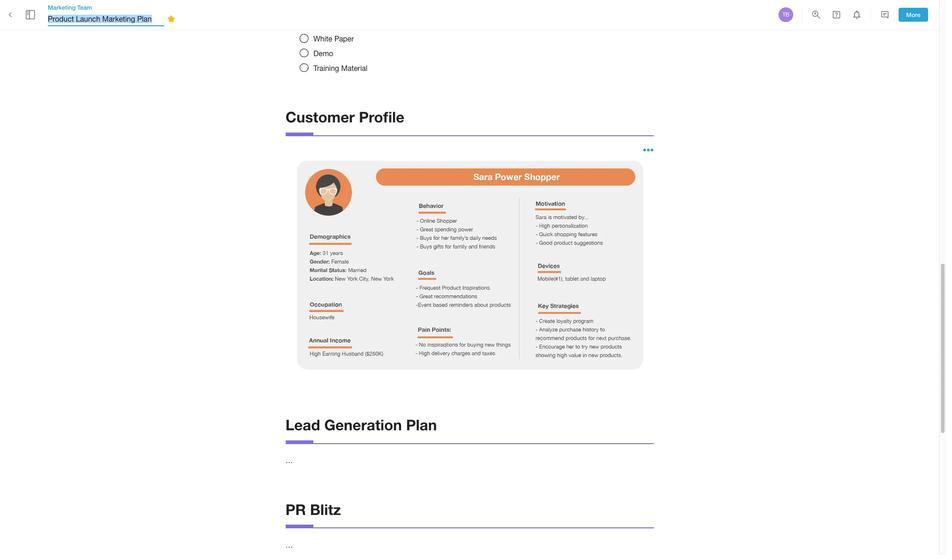 Task type: describe. For each thing, give the bounding box(es) containing it.
pr
[[286, 501, 306, 518]]

more button
[[899, 8, 929, 22]]

tb button
[[778, 6, 795, 23]]

team
[[77, 4, 92, 11]]

material
[[341, 64, 368, 72]]

tb
[[783, 12, 790, 18]]

demo
[[314, 49, 333, 57]]

paper
[[335, 34, 354, 43]]

pr blitz
[[286, 501, 341, 518]]

training material
[[314, 64, 368, 72]]

1 … from the top
[[286, 456, 293, 465]]

2 … from the top
[[286, 541, 293, 549]]

white paper
[[314, 34, 354, 43]]

white
[[314, 34, 333, 43]]

remove favorite image
[[166, 13, 177, 24]]

profile
[[359, 108, 405, 126]]

plan
[[406, 416, 437, 434]]



Task type: locate. For each thing, give the bounding box(es) containing it.
lead
[[286, 416, 320, 434]]

marketing
[[48, 4, 76, 11]]

…
[[286, 456, 293, 465], [286, 541, 293, 549]]

training
[[314, 64, 339, 72]]

more
[[907, 11, 921, 18]]

Enter Title... text field
[[48, 12, 164, 26]]

generation
[[324, 416, 402, 434]]

customer profile
[[286, 108, 405, 126]]

lead generation plan
[[286, 416, 437, 434]]

… down pr
[[286, 541, 293, 549]]

marketing team
[[48, 4, 92, 11]]

marketing team link
[[48, 3, 178, 12]]

customer
[[286, 108, 355, 126]]

blitz
[[310, 501, 341, 518]]

0 vertical spatial …
[[286, 456, 293, 465]]

… down lead
[[286, 456, 293, 465]]

1 vertical spatial …
[[286, 541, 293, 549]]



Task type: vqa. For each thing, say whether or not it's contained in the screenshot.
Table of Contents image
no



